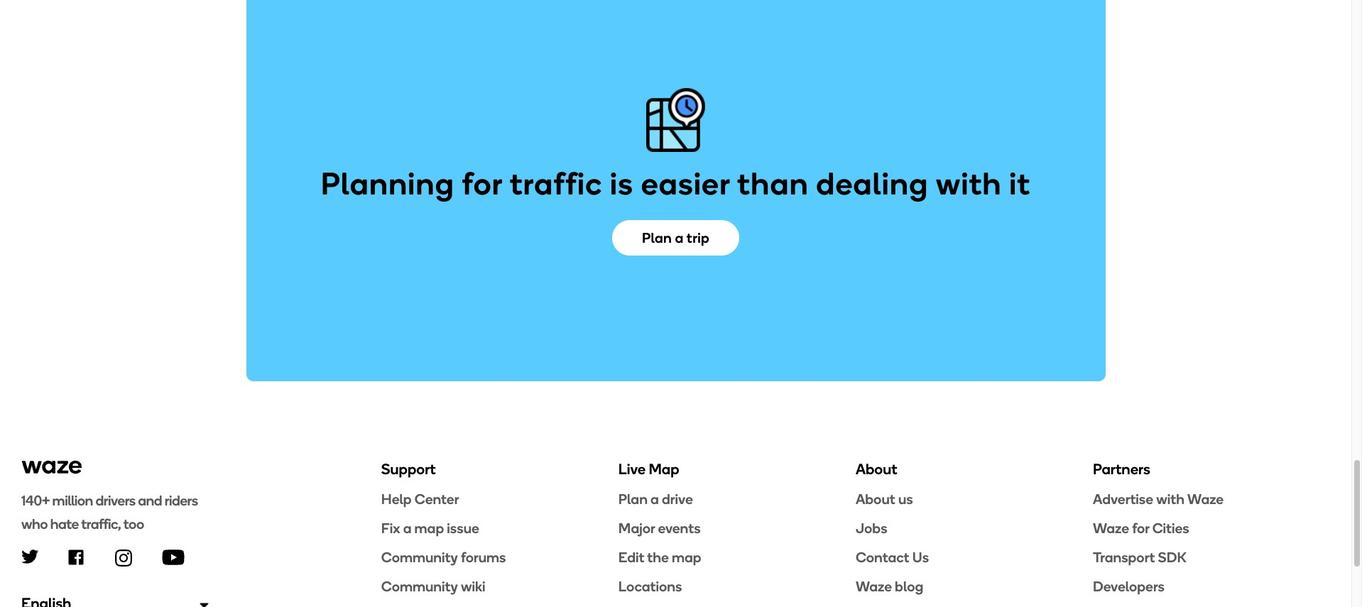 Task type: vqa. For each thing, say whether or not it's contained in the screenshot.


Task type: describe. For each thing, give the bounding box(es) containing it.
plan a trip link
[[612, 220, 740, 255]]

0 vertical spatial with
[[937, 165, 1002, 202]]

community forums link
[[381, 548, 619, 567]]

transport sdk link
[[1094, 548, 1331, 567]]

forums
[[461, 549, 506, 566]]

too
[[124, 516, 144, 533]]

it
[[1010, 165, 1031, 202]]

community forums
[[381, 549, 506, 566]]

cities
[[1153, 520, 1190, 537]]

drivers
[[96, 493, 135, 510]]

contact us link
[[856, 548, 1094, 567]]

plan for plan a drive
[[619, 491, 648, 508]]

waze blog link
[[856, 578, 1094, 596]]

about for about
[[856, 461, 898, 479]]

caret down image
[[200, 598, 209, 608]]

and
[[138, 493, 162, 510]]

center
[[415, 491, 459, 508]]

fix a map issue
[[381, 520, 480, 537]]

locations link
[[619, 578, 856, 596]]

instagram image
[[115, 550, 132, 567]]

waze for waze for cities
[[1094, 520, 1130, 537]]

fix a map issue link
[[381, 519, 619, 538]]

0 vertical spatial waze
[[1188, 491, 1224, 508]]

community wiki link
[[381, 578, 619, 596]]

million
[[52, 493, 93, 510]]

about for about us
[[856, 491, 896, 508]]

waze for cities
[[1094, 520, 1190, 537]]

hate
[[50, 516, 79, 533]]

issue
[[447, 520, 480, 537]]

drive
[[662, 491, 693, 508]]

live map
[[619, 461, 680, 479]]

blog
[[895, 578, 924, 595]]

wiki
[[461, 578, 486, 595]]

for for cities
[[1133, 520, 1150, 537]]

advertise with waze link
[[1094, 490, 1331, 509]]

about us link
[[856, 490, 1094, 509]]

planning for traffic is easier than dealing with it
[[321, 165, 1031, 202]]

partners
[[1094, 461, 1151, 479]]

plan for plan a trip
[[642, 229, 672, 246]]

us
[[913, 549, 929, 566]]

plan a drive link
[[619, 490, 856, 509]]

140+
[[21, 493, 50, 510]]

1 horizontal spatial with
[[1157, 491, 1185, 508]]

the
[[648, 549, 669, 566]]

sdk
[[1159, 549, 1187, 566]]

about us
[[856, 491, 914, 508]]

advertise with waze
[[1094, 491, 1224, 508]]

us
[[899, 491, 914, 508]]

waze for cities link
[[1094, 519, 1331, 538]]

fix
[[381, 520, 400, 537]]

trip
[[687, 229, 710, 246]]

map
[[649, 461, 680, 479]]

twitter image
[[21, 550, 38, 565]]

community for community wiki
[[381, 578, 458, 595]]

edit the map link
[[619, 548, 856, 567]]

advertise
[[1094, 491, 1154, 508]]

facebook image
[[68, 550, 84, 566]]

140+ million drivers and riders who hate traffic, too
[[21, 493, 198, 533]]

who
[[21, 516, 48, 533]]



Task type: locate. For each thing, give the bounding box(es) containing it.
transport
[[1094, 549, 1156, 566]]

plan left trip
[[642, 229, 672, 246]]

traffic
[[510, 165, 603, 202]]

0 horizontal spatial with
[[937, 165, 1002, 202]]

help
[[381, 491, 412, 508]]

youtube link
[[162, 550, 185, 566]]

map
[[415, 520, 444, 537], [672, 549, 702, 566]]

map for a
[[415, 520, 444, 537]]

waze down contact
[[856, 578, 892, 595]]

with up cities
[[1157, 491, 1185, 508]]

1 community from the top
[[381, 549, 458, 566]]

major events
[[619, 520, 701, 537]]

community down fix a map issue
[[381, 549, 458, 566]]

a left drive
[[651, 491, 659, 508]]

help center link
[[381, 490, 619, 509]]

0 vertical spatial community
[[381, 549, 458, 566]]

about up about us
[[856, 461, 898, 479]]

1 horizontal spatial map
[[672, 549, 702, 566]]

easier
[[641, 165, 731, 202]]

about
[[856, 461, 898, 479], [856, 491, 896, 508]]

contact us
[[856, 549, 929, 566]]

1 horizontal spatial waze
[[1094, 520, 1130, 537]]

1 vertical spatial about
[[856, 491, 896, 508]]

0 vertical spatial for
[[462, 165, 503, 202]]

0 horizontal spatial waze
[[856, 578, 892, 595]]

traffic,
[[81, 516, 121, 533]]

a right fix
[[403, 520, 412, 537]]

community down community forums
[[381, 578, 458, 595]]

0 vertical spatial plan
[[642, 229, 672, 246]]

transport sdk
[[1094, 549, 1187, 566]]

about up jobs
[[856, 491, 896, 508]]

twitter link
[[21, 550, 38, 565]]

0 horizontal spatial map
[[415, 520, 444, 537]]

1 vertical spatial for
[[1133, 520, 1150, 537]]

0 vertical spatial map
[[415, 520, 444, 537]]

dealing
[[817, 165, 929, 202]]

with
[[937, 165, 1002, 202], [1157, 491, 1185, 508]]

0 horizontal spatial a
[[403, 520, 412, 537]]

1 vertical spatial a
[[651, 491, 659, 508]]

planning
[[321, 165, 455, 202]]

1 horizontal spatial for
[[1133, 520, 1150, 537]]

1 about from the top
[[856, 461, 898, 479]]

2 vertical spatial waze
[[856, 578, 892, 595]]

1 vertical spatial map
[[672, 549, 702, 566]]

community wiki
[[381, 578, 486, 595]]

0 vertical spatial a
[[675, 229, 684, 246]]

1 horizontal spatial a
[[651, 491, 659, 508]]

support
[[381, 461, 436, 479]]

than
[[738, 165, 809, 202]]

2 community from the top
[[381, 578, 458, 595]]

2 about from the top
[[856, 491, 896, 508]]

a for map
[[403, 520, 412, 537]]

a for trip
[[675, 229, 684, 246]]

waze blog
[[856, 578, 924, 595]]

waze
[[1188, 491, 1224, 508], [1094, 520, 1130, 537], [856, 578, 892, 595]]

2 horizontal spatial a
[[675, 229, 684, 246]]

1 vertical spatial with
[[1157, 491, 1185, 508]]

jobs
[[856, 520, 888, 537]]

plan a drive
[[619, 491, 693, 508]]

a left trip
[[675, 229, 684, 246]]

{{ data.sidebar.logolink.text }} image
[[21, 460, 82, 476]]

a
[[675, 229, 684, 246], [651, 491, 659, 508], [403, 520, 412, 537]]

2 horizontal spatial waze
[[1188, 491, 1224, 508]]

youtube image
[[162, 550, 185, 566]]

developers link
[[1094, 578, 1331, 596]]

2 vertical spatial a
[[403, 520, 412, 537]]

contact
[[856, 549, 910, 566]]

with left it
[[937, 165, 1002, 202]]

plan up major
[[619, 491, 648, 508]]

help center
[[381, 491, 459, 508]]

live
[[619, 461, 646, 479]]

events
[[658, 520, 701, 537]]

for for traffic
[[462, 165, 503, 202]]

for
[[462, 165, 503, 202], [1133, 520, 1150, 537]]

waze down the advertise at the bottom
[[1094, 520, 1130, 537]]

jobs link
[[856, 519, 1094, 538]]

map for the
[[672, 549, 702, 566]]

map down center
[[415, 520, 444, 537]]

0 horizontal spatial for
[[462, 165, 503, 202]]

instagram link
[[115, 550, 132, 567]]

facebook link
[[68, 550, 84, 566]]

locations
[[619, 578, 682, 595]]

riders
[[165, 493, 198, 510]]

community for community forums
[[381, 549, 458, 566]]

1 vertical spatial plan
[[619, 491, 648, 508]]

major
[[619, 520, 655, 537]]

plan a trip
[[642, 229, 710, 246]]

community
[[381, 549, 458, 566], [381, 578, 458, 595]]

a for drive
[[651, 491, 659, 508]]

map right the
[[672, 549, 702, 566]]

1 vertical spatial waze
[[1094, 520, 1130, 537]]

developers
[[1094, 578, 1165, 595]]

1 vertical spatial community
[[381, 578, 458, 595]]

edit
[[619, 549, 645, 566]]

edit the map
[[619, 549, 702, 566]]

major events link
[[619, 519, 856, 538]]

waze up waze for cities link
[[1188, 491, 1224, 508]]

plan
[[642, 229, 672, 246], [619, 491, 648, 508]]

is
[[610, 165, 634, 202]]

0 vertical spatial about
[[856, 461, 898, 479]]

waze for waze blog
[[856, 578, 892, 595]]



